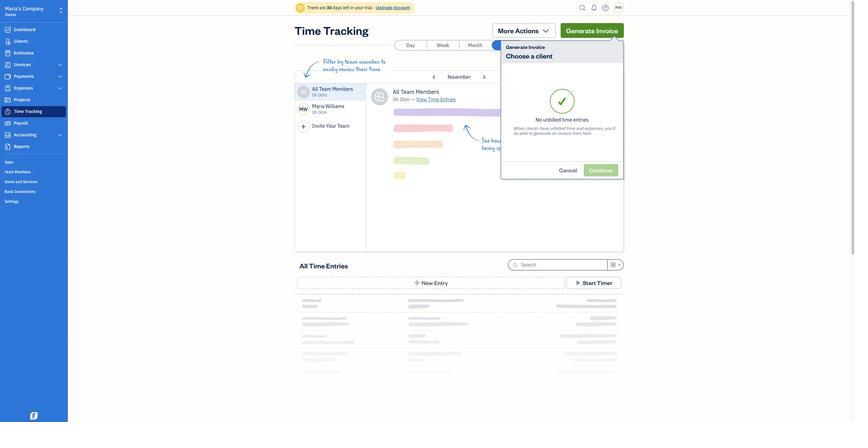 Task type: locate. For each thing, give the bounding box(es) containing it.
more
[[498, 26, 514, 35]]

members up the williams
[[333, 86, 353, 92]]

chevron large down image inside invoices link
[[58, 63, 63, 68]]

dashboard link
[[2, 24, 66, 35]]

00m down maria
[[318, 110, 327, 115]]

0 horizontal spatial members
[[15, 170, 31, 175]]

1 vertical spatial client
[[531, 145, 545, 152]]

expenses
[[14, 85, 33, 91]]

1 horizontal spatial invoice
[[597, 26, 619, 35]]

time inside all team members 0h 00m — view time entries
[[428, 97, 439, 103]]

in
[[351, 5, 354, 10]]

team
[[319, 86, 331, 92], [401, 89, 415, 96], [337, 123, 350, 129], [5, 170, 14, 175]]

1 vertical spatial tracking
[[25, 109, 42, 114]]

generate up choose
[[506, 44, 528, 50]]

3 chevron large down image from the top
[[58, 133, 63, 138]]

clients
[[14, 39, 28, 44]]

accounting
[[14, 132, 36, 138]]

0 horizontal spatial and
[[16, 180, 22, 184]]

clients link
[[2, 36, 66, 47]]

tracking down left
[[323, 23, 369, 38]]

maria's
[[5, 6, 21, 12]]

0h left —
[[393, 97, 399, 103]]

invite
[[312, 123, 325, 129]]

1 horizontal spatial to
[[529, 131, 533, 136]]

members for all team members 0h 00m
[[333, 86, 353, 92]]

time inside filter by team member to easily review their time
[[369, 66, 381, 73]]

time down member on the left top of page
[[369, 66, 381, 73]]

1 vertical spatial generate
[[506, 44, 528, 50]]

week link
[[427, 40, 459, 50]]

time tracking
[[295, 23, 369, 38], [14, 109, 42, 114]]

caretdown image
[[618, 262, 621, 269]]

all for all team members 0h 00m — view time entries
[[393, 89, 400, 96]]

money image
[[4, 121, 11, 127]]

time
[[369, 66, 381, 73], [562, 117, 572, 123], [567, 126, 575, 131], [518, 138, 530, 145]]

tracking down projects link
[[25, 109, 42, 114]]

freshbooks image
[[29, 413, 39, 420]]

0 horizontal spatial all
[[300, 262, 308, 270]]

each
[[518, 145, 530, 152]]

2 horizontal spatial members
[[416, 89, 439, 96]]

members inside all team members 0h 00m
[[333, 86, 353, 92]]

payment image
[[4, 74, 11, 80]]

0 vertical spatial generate
[[566, 26, 595, 35]]

invoices link
[[2, 60, 66, 71]]

mw
[[616, 5, 622, 10], [299, 106, 308, 113]]

0 vertical spatial mw
[[616, 5, 622, 10]]

0 horizontal spatial to
[[381, 59, 386, 66]]

members inside all team members 0h 00m — view time entries
[[416, 89, 439, 96]]

team right 'your'
[[337, 123, 350, 129]]

0 horizontal spatial entries
[[326, 262, 348, 270]]

0h right users image
[[312, 93, 317, 98]]

0 vertical spatial time tracking
[[295, 23, 369, 38]]

how
[[492, 138, 501, 145]]

generate down the search image
[[566, 26, 595, 35]]

team up maria
[[319, 86, 331, 92]]

bank connections
[[5, 190, 36, 194]]

1 vertical spatial mw
[[299, 106, 308, 113]]

client
[[536, 52, 553, 60], [531, 145, 545, 152]]

invoice inside generate invoice choose a client
[[529, 44, 545, 50]]

generate inside generate invoice choose a client
[[506, 44, 528, 50]]

invoice down go to help image
[[597, 26, 619, 35]]

start timer button
[[566, 277, 622, 290]]

1 vertical spatial to
[[529, 131, 533, 136]]

timer image
[[4, 109, 11, 115]]

00m
[[318, 93, 327, 98], [400, 97, 410, 103], [318, 110, 327, 115]]

0 vertical spatial to
[[381, 59, 386, 66]]

time up each
[[518, 138, 530, 145]]

2 horizontal spatial all
[[393, 89, 400, 96]]

spent
[[497, 145, 510, 152]]

team members link
[[2, 167, 66, 177]]

all inside all team members 0h 00m
[[312, 86, 318, 92]]

here
[[583, 131, 591, 136]]

members up 'items and services'
[[15, 170, 31, 175]]

0h down maria
[[312, 110, 317, 115]]

days
[[333, 5, 342, 10]]

projects
[[14, 97, 30, 103]]

0h inside maria williams 0h 00m
[[312, 110, 317, 115]]

0 vertical spatial entries
[[441, 97, 456, 103]]

expenses link
[[2, 83, 66, 94]]

reports link
[[2, 142, 66, 153]]

start timer
[[583, 280, 613, 287]]

november
[[448, 74, 471, 80]]

00m inside maria williams 0h 00m
[[318, 110, 327, 115]]

chevron large down image for payments
[[58, 74, 63, 79]]

00m inside all team members 0h 00m
[[318, 93, 327, 98]]

0 horizontal spatial time tracking
[[14, 109, 42, 114]]

1 horizontal spatial members
[[333, 86, 353, 92]]

time down entries
[[567, 126, 575, 131]]

generate inside button
[[566, 26, 595, 35]]

1 vertical spatial chevron large down image
[[58, 74, 63, 79]]

1 vertical spatial time tracking
[[14, 109, 42, 114]]

00m up maria
[[318, 93, 327, 98]]

0 vertical spatial and
[[576, 126, 584, 131]]

invite your team button
[[295, 118, 366, 135]]

00m for all team members 0h 00m — view time entries
[[400, 97, 410, 103]]

time inside main element
[[14, 109, 24, 114]]

0 horizontal spatial generate
[[506, 44, 528, 50]]

1 vertical spatial invoice
[[529, 44, 545, 50]]

members up view
[[416, 89, 439, 96]]

member
[[359, 59, 380, 66]]

all team members 0h 00m
[[312, 86, 353, 98]]

a
[[531, 52, 535, 60]]

client right "a"
[[536, 52, 553, 60]]

1 vertical spatial and
[[16, 180, 22, 184]]

your
[[326, 123, 336, 129]]

invoice up "a"
[[529, 44, 545, 50]]

report image
[[4, 144, 11, 150]]

1 horizontal spatial generate
[[566, 26, 595, 35]]

members inside main element
[[15, 170, 31, 175]]

client down is
[[531, 145, 545, 152]]

and down entries
[[576, 126, 584, 131]]

2 chevron large down image from the top
[[58, 74, 63, 79]]

entries
[[441, 97, 456, 103], [326, 262, 348, 270]]

mw right go to help image
[[616, 5, 622, 10]]

crown image
[[297, 4, 304, 11]]

tracking
[[323, 23, 369, 38], [25, 109, 42, 114]]

1 horizontal spatial all
[[312, 86, 318, 92]]

filter
[[323, 59, 336, 66]]

0 vertical spatial invoice
[[597, 26, 619, 35]]

filter by team member to easily review their time
[[323, 59, 386, 73]]

mw inside mw dropdown button
[[616, 5, 622, 10]]

plus image
[[301, 124, 306, 130]]

1 horizontal spatial and
[[576, 126, 584, 131]]

go to help image
[[601, 3, 611, 12]]

0 horizontal spatial mw
[[299, 106, 308, 113]]

1 horizontal spatial entries
[[441, 97, 456, 103]]

easily
[[323, 66, 338, 73]]

see how much time is being spent on each client
[[482, 138, 545, 152]]

0h inside all team members 0h 00m
[[312, 93, 317, 98]]

time
[[295, 23, 321, 38], [428, 97, 439, 103], [14, 109, 24, 114], [309, 262, 325, 270]]

unbilled right have
[[550, 126, 566, 131]]

1 vertical spatial entries
[[326, 262, 348, 270]]

0 horizontal spatial invoice
[[529, 44, 545, 50]]

all for all time entries
[[300, 262, 308, 270]]

generate invoice choose a client
[[506, 44, 553, 60]]

dashboard
[[14, 27, 36, 32]]

unbilled
[[543, 117, 561, 123], [550, 126, 566, 131]]

invoice image
[[4, 62, 11, 68]]

Search text field
[[521, 260, 608, 270]]

0h inside all team members 0h 00m — view time entries
[[393, 97, 399, 103]]

00m left —
[[400, 97, 410, 103]]

are
[[320, 5, 326, 10]]

maria's company owner
[[5, 6, 44, 17]]

invoice inside button
[[597, 26, 619, 35]]

2 vertical spatial chevron large down image
[[58, 133, 63, 138]]

entries
[[574, 117, 589, 123]]

payments
[[14, 74, 34, 79]]

new entry
[[422, 280, 448, 287]]

chevron large down image
[[58, 63, 63, 68], [58, 74, 63, 79], [58, 133, 63, 138]]

start
[[583, 280, 596, 287]]

bank connections link
[[2, 187, 66, 196]]

team inside main element
[[5, 170, 14, 175]]

maria
[[312, 103, 325, 109]]

generate
[[566, 26, 595, 35], [506, 44, 528, 50]]

0 vertical spatial chevron large down image
[[58, 63, 63, 68]]

company
[[22, 6, 44, 12]]

unbilled up have
[[543, 117, 561, 123]]

time tracking down projects link
[[14, 109, 42, 114]]

0 vertical spatial client
[[536, 52, 553, 60]]

1 chevron large down image from the top
[[58, 63, 63, 68]]

time tracking down 30 at the top left of page
[[295, 23, 369, 38]]

expense image
[[4, 85, 11, 92]]

time inside the see how much time is being spent on each client
[[518, 138, 530, 145]]

play image
[[575, 280, 582, 287]]

1 horizontal spatial tracking
[[323, 23, 369, 38]]

choose
[[506, 52, 530, 60]]

time tracking inside time tracking link
[[14, 109, 42, 114]]

1 horizontal spatial mw
[[616, 5, 622, 10]]

to inside filter by team member to easily review their time
[[381, 59, 386, 66]]

all inside all team members 0h 00m — view time entries
[[393, 89, 400, 96]]

mw left maria
[[299, 106, 308, 113]]

invoice
[[558, 131, 571, 136]]

chevron large down image inside the payments link
[[58, 74, 63, 79]]

invoice for generate invoice
[[597, 26, 619, 35]]

able
[[520, 131, 528, 136]]

team down the apps at the top of the page
[[5, 170, 14, 175]]

and
[[576, 126, 584, 131], [16, 180, 22, 184]]

generate
[[534, 131, 551, 136]]

to right member on the left top of page
[[381, 59, 386, 66]]

estimates link
[[2, 48, 66, 59]]

0 horizontal spatial tracking
[[25, 109, 42, 114]]

williams
[[326, 103, 345, 109]]

team up —
[[401, 89, 415, 96]]

to right able
[[529, 131, 533, 136]]

and right 'items'
[[16, 180, 22, 184]]

projects link
[[2, 95, 66, 106]]

00m inside all team members 0h 00m — view time entries
[[400, 97, 410, 103]]



Task type: describe. For each thing, give the bounding box(es) containing it.
day link
[[395, 40, 427, 50]]

items
[[5, 180, 15, 184]]

all for all team members 0h 00m
[[312, 86, 318, 92]]

tracking inside main element
[[25, 109, 42, 114]]

clients
[[526, 126, 539, 131]]

team members
[[5, 170, 31, 175]]

review
[[339, 66, 355, 73]]

calendar image
[[611, 262, 616, 269]]

view time entries button
[[416, 96, 456, 103]]

on
[[511, 145, 517, 152]]

time up invoice
[[562, 117, 572, 123]]

connections
[[14, 190, 36, 194]]

day
[[407, 42, 415, 48]]

time tracking link
[[2, 106, 66, 118]]

invite your team
[[312, 123, 350, 129]]

apps
[[5, 160, 13, 165]]

main element
[[0, 0, 83, 423]]

dashboard image
[[4, 27, 11, 33]]

cancel
[[559, 167, 577, 174]]

estimates
[[14, 50, 34, 56]]

00m for all team members 0h 00m
[[318, 93, 327, 98]]

search image
[[578, 3, 588, 12]]

actions
[[515, 26, 539, 35]]

be
[[514, 131, 519, 136]]

month link
[[460, 40, 492, 50]]

upgrade
[[376, 5, 393, 10]]

by
[[338, 59, 344, 66]]

no
[[536, 117, 542, 123]]

month
[[468, 42, 483, 48]]

trial.
[[365, 5, 374, 10]]

client inside the see how much time is being spent on each client
[[531, 145, 545, 152]]

team inside all team members 0h 00m — view time entries
[[401, 89, 415, 96]]

invoice for generate invoice choose a client
[[529, 44, 545, 50]]

new
[[422, 280, 433, 287]]

chevron large down image
[[58, 86, 63, 91]]

mw button
[[614, 2, 624, 13]]

chevron large down image for accounting
[[58, 133, 63, 138]]

generate invoice
[[566, 26, 619, 35]]

payments link
[[2, 71, 66, 82]]

week
[[437, 42, 450, 48]]

much
[[503, 138, 517, 145]]

there are 30 days left in your trial. upgrade account
[[307, 5, 410, 10]]

plus image
[[414, 280, 421, 287]]

being
[[482, 145, 495, 152]]

their
[[356, 66, 368, 73]]

upgrade account link
[[375, 5, 410, 10]]

and inside main element
[[16, 180, 22, 184]]

0h for all team members 0h 00m — view time entries
[[393, 97, 399, 103]]

notifications image
[[590, 2, 599, 14]]

entries inside all team members 0h 00m — view time entries
[[441, 97, 456, 103]]

invoices
[[14, 62, 31, 68]]

items and services
[[5, 180, 38, 184]]

next month image
[[480, 72, 488, 82]]

no unbilled time entries when clients have unbilled time and expenses, you'll be able to generate an invoice from here
[[514, 117, 616, 136]]

is
[[531, 138, 535, 145]]

all team members 0h 00m — view time entries
[[393, 89, 456, 103]]

an
[[552, 131, 557, 136]]

0h for all team members 0h 00m
[[312, 93, 317, 98]]

team inside button
[[337, 123, 350, 129]]

team inside all team members 0h 00m
[[319, 86, 331, 92]]

maria williams 0h 00m
[[312, 103, 345, 115]]

items and services link
[[2, 177, 66, 187]]

left
[[343, 5, 350, 10]]

0 vertical spatial tracking
[[323, 23, 369, 38]]

you'll
[[605, 126, 616, 131]]

payroll link
[[2, 118, 66, 129]]

payroll
[[14, 121, 28, 126]]

estimate image
[[4, 50, 11, 56]]

client inside generate invoice choose a client
[[536, 52, 553, 60]]

users image
[[300, 89, 307, 96]]

0 vertical spatial unbilled
[[543, 117, 561, 123]]

have
[[540, 126, 549, 131]]

settings link
[[2, 197, 66, 206]]

—
[[411, 97, 415, 103]]

previous month image
[[430, 72, 439, 82]]

generate for generate invoice
[[566, 26, 595, 35]]

apps link
[[2, 158, 66, 167]]

more actions
[[498, 26, 539, 35]]

cancel button
[[554, 164, 583, 177]]

entry
[[434, 280, 448, 287]]

when
[[514, 126, 525, 131]]

see
[[482, 138, 490, 145]]

team
[[345, 59, 358, 66]]

account
[[394, 5, 410, 10]]

reports
[[14, 144, 30, 150]]

all time entries
[[300, 262, 348, 270]]

chevron large down image for invoices
[[58, 63, 63, 68]]

new entry button
[[297, 277, 565, 290]]

project image
[[4, 97, 11, 103]]

members for all team members 0h 00m — view time entries
[[416, 89, 439, 96]]

generate invoice button
[[561, 23, 624, 38]]

client image
[[4, 39, 11, 45]]

generate for generate invoice choose a client
[[506, 44, 528, 50]]

bank
[[5, 190, 13, 194]]

view
[[416, 97, 427, 103]]

to inside 'no unbilled time entries when clients have unbilled time and expenses, you'll be able to generate an invoice from here'
[[529, 131, 533, 136]]

and inside 'no unbilled time entries when clients have unbilled time and expenses, you'll be able to generate an invoice from here'
[[576, 126, 584, 131]]

owner
[[5, 12, 16, 17]]

chart image
[[4, 132, 11, 138]]

1 vertical spatial unbilled
[[550, 126, 566, 131]]

expenses,
[[585, 126, 604, 131]]

30
[[327, 5, 332, 10]]

services
[[23, 180, 38, 184]]

chevrondown image
[[542, 26, 550, 35]]

1 horizontal spatial time tracking
[[295, 23, 369, 38]]



Task type: vqa. For each thing, say whether or not it's contained in the screenshot.
Dashboard
yes



